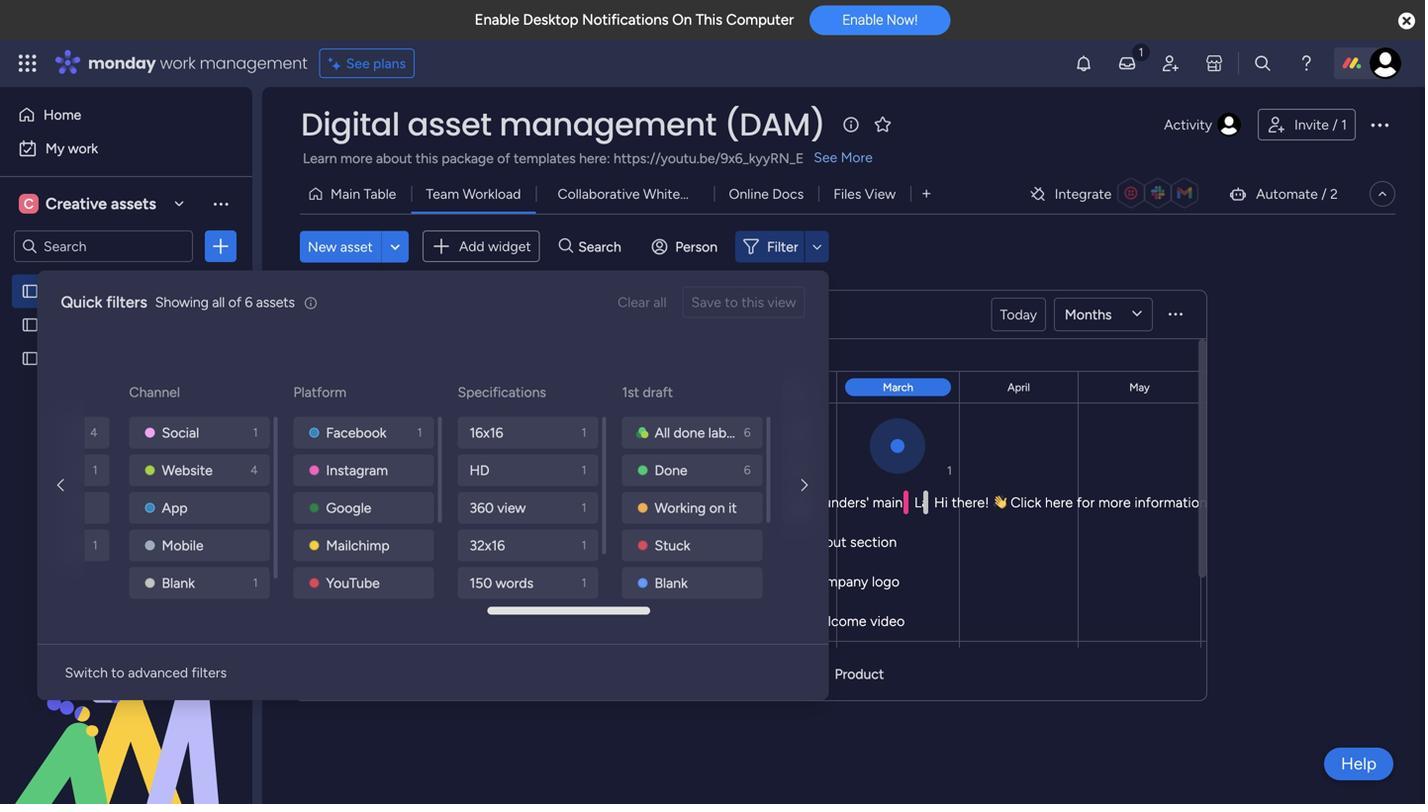 Task type: locate. For each thing, give the bounding box(es) containing it.
all right showing
[[212, 294, 225, 311]]

/ for 2
[[1322, 186, 1327, 202]]

1 vertical spatial digital
[[47, 283, 86, 300]]

1 horizontal spatial view
[[768, 294, 796, 311]]

this right about
[[416, 150, 438, 167]]

v2 search image
[[559, 236, 573, 258]]

4 inside department group
[[90, 426, 98, 440]]

2 vertical spatial 6
[[744, 463, 751, 478]]

4
[[90, 426, 98, 440], [251, 463, 258, 478], [822, 464, 830, 478]]

new
[[308, 238, 337, 255]]

1st
[[622, 384, 640, 401], [786, 384, 804, 401]]

work right monday on the top of page
[[160, 52, 196, 74]]

workspace options image
[[211, 194, 231, 214]]

1 horizontal spatial 4
[[251, 463, 258, 478]]

1st left january
[[622, 384, 640, 401]]

0 horizontal spatial digital asset management (dam)
[[47, 283, 251, 300]]

1 horizontal spatial 1st
[[786, 384, 804, 401]]

blank inside the 1st draft link group
[[798, 500, 831, 517]]

/ right invite
[[1333, 116, 1338, 133]]

https://youtu.be/9x6_kyyrn_e
[[614, 150, 804, 167]]

0 horizontal spatial draft
[[643, 384, 673, 401]]

website
[[162, 462, 213, 479]]

1st up invision
[[786, 384, 804, 401]]

view inside button
[[768, 294, 796, 311]]

view down filter 'popup button'
[[768, 294, 796, 311]]

0 vertical spatial this
[[416, 150, 438, 167]]

0 vertical spatial product
[[0, 425, 47, 442]]

1 horizontal spatial this
[[742, 294, 764, 311]]

c
[[24, 196, 34, 212]]

see left the 'more'
[[814, 149, 838, 166]]

enable inside button
[[843, 12, 883, 28]]

0 horizontal spatial /
[[1322, 186, 1327, 202]]

360 view
[[470, 500, 526, 517]]

1 vertical spatial of
[[228, 294, 241, 311]]

team workload button
[[411, 178, 536, 210]]

1 left "all"
[[582, 426, 587, 440]]

mailchimp
[[326, 538, 390, 554]]

this right save
[[742, 294, 764, 311]]

work inside option
[[68, 140, 98, 157]]

this
[[416, 150, 438, 167], [742, 294, 764, 311]]

department group
[[0, 417, 113, 562]]

1 horizontal spatial draft
[[807, 384, 838, 401]]

digital up more at top left
[[301, 102, 400, 147]]

0 vertical spatial public board image
[[21, 282, 40, 301]]

table
[[364, 186, 396, 202]]

enable left desktop at the top left of the page
[[475, 11, 520, 29]]

docs
[[773, 186, 804, 202]]

1 right facebook
[[417, 426, 422, 440]]

0 horizontal spatial enable
[[475, 11, 520, 29]]

done
[[655, 462, 688, 479]]

invite members image
[[1161, 53, 1181, 73]]

work right my
[[68, 140, 98, 157]]

add view image
[[923, 187, 931, 201]]

main
[[331, 186, 360, 202]]

150 words
[[470, 575, 534, 592]]

help button
[[1325, 748, 1394, 781]]

see inside learn more about this package of templates here: https://youtu.be/9x6_kyyrn_e see more
[[814, 149, 838, 166]]

1 right social
[[253, 426, 258, 440]]

Digital asset management (DAM) field
[[296, 102, 831, 147]]

1 vertical spatial see
[[814, 149, 838, 166]]

draft for 1st draft link
[[807, 384, 838, 401]]

1 draft from the left
[[643, 384, 673, 401]]

workspace selection element
[[19, 192, 159, 216]]

2 vertical spatial management
[[126, 283, 207, 300]]

1 horizontal spatial to
[[725, 294, 738, 311]]

blank down youtube
[[798, 500, 831, 517]]

1 vertical spatial product
[[835, 666, 884, 683]]

digital asset management (dam) down search in workspace field
[[47, 283, 251, 300]]

filters right advanced at the left bottom
[[192, 665, 227, 682]]

add to favorites image
[[873, 114, 893, 134]]

help
[[1341, 754, 1377, 775]]

filters
[[106, 293, 147, 312], [192, 665, 227, 682]]

integrate
[[1055, 186, 1112, 202]]

this
[[696, 11, 723, 29]]

search everything image
[[1253, 53, 1273, 73]]

blank down the mobile
[[162, 575, 195, 592]]

0 horizontal spatial to
[[111, 665, 125, 682]]

templates
[[514, 150, 576, 167]]

0 vertical spatial of
[[497, 150, 510, 167]]

1 horizontal spatial assets
[[256, 294, 295, 311]]

2 vertical spatial asset
[[89, 283, 122, 300]]

1 right invite
[[1342, 116, 1347, 133]]

march
[[883, 381, 914, 394]]

my work
[[46, 140, 98, 157]]

clear all
[[618, 294, 667, 311]]

add widget button
[[423, 231, 540, 262]]

2 1st from the left
[[786, 384, 804, 401]]

months
[[1065, 306, 1112, 323]]

social
[[162, 425, 199, 442]]

desktop
[[523, 11, 579, 29]]

1 vertical spatial filters
[[192, 665, 227, 682]]

0 vertical spatial assets
[[111, 195, 156, 213]]

1 horizontal spatial asset
[[340, 238, 373, 255]]

6
[[245, 294, 253, 311], [744, 426, 751, 440], [744, 463, 751, 478]]

asset up package
[[407, 102, 492, 147]]

0 horizontal spatial of
[[228, 294, 241, 311]]

youtube
[[326, 575, 380, 592]]

today
[[1000, 306, 1037, 323]]

this inside save to this view button
[[742, 294, 764, 311]]

this inside learn more about this package of templates here: https://youtu.be/9x6_kyyrn_e see more
[[416, 150, 438, 167]]

to right the switch
[[111, 665, 125, 682]]

1 horizontal spatial /
[[1333, 116, 1338, 133]]

1 public board image from the top
[[21, 282, 40, 301]]

0 vertical spatial work
[[160, 52, 196, 74]]

switch to advanced filters button
[[57, 657, 235, 689]]

automate / 2
[[1256, 186, 1338, 202]]

enable now! button
[[810, 5, 951, 35]]

draft up "all"
[[643, 384, 673, 401]]

1 left youtube
[[253, 576, 258, 590]]

see
[[346, 55, 370, 72], [814, 149, 838, 166]]

main table
[[331, 186, 396, 202]]

1 vertical spatial /
[[1322, 186, 1327, 202]]

to inside button
[[111, 665, 125, 682]]

0 horizontal spatial view
[[497, 500, 526, 517]]

view right 360
[[497, 500, 526, 517]]

digital asset management (dam)
[[301, 102, 826, 147], [47, 283, 251, 300]]

0 horizontal spatial asset
[[89, 283, 122, 300]]

(dam)
[[724, 102, 826, 147], [211, 283, 251, 300]]

(dam) down options icon
[[211, 283, 251, 300]]

6 inside 'quick filters showing all of 6 assets'
[[245, 294, 253, 311]]

0 vertical spatial 6
[[245, 294, 253, 311]]

angle down image
[[391, 239, 400, 254]]

assets inside 'quick filters showing all of 6 assets'
[[256, 294, 295, 311]]

all inside "button"
[[654, 294, 667, 311]]

1 vertical spatial to
[[111, 665, 125, 682]]

0 vertical spatial to
[[725, 294, 738, 311]]

1 vertical spatial work
[[68, 140, 98, 157]]

asset inside button
[[340, 238, 373, 255]]

save
[[692, 294, 722, 311]]

asset right new
[[340, 238, 373, 255]]

1 horizontal spatial work
[[160, 52, 196, 74]]

monday marketplace image
[[1205, 53, 1225, 73]]

2 horizontal spatial asset
[[407, 102, 492, 147]]

1 vertical spatial (dam)
[[211, 283, 251, 300]]

enable for enable now!
[[843, 12, 883, 28]]

0 horizontal spatial see
[[346, 55, 370, 72]]

0 horizontal spatial digital
[[47, 283, 86, 300]]

1 horizontal spatial of
[[497, 150, 510, 167]]

1 vertical spatial view
[[497, 500, 526, 517]]

4 right website
[[251, 463, 258, 478]]

public board image
[[21, 282, 40, 301], [21, 316, 40, 335]]

option
[[0, 274, 252, 278]]

0 horizontal spatial this
[[416, 150, 438, 167]]

digital down search in workspace field
[[47, 283, 86, 300]]

1st draft link group
[[786, 417, 935, 524]]

1 vertical spatial this
[[742, 294, 764, 311]]

specifications group
[[458, 417, 602, 637]]

public board image up public board icon
[[21, 316, 40, 335]]

invite / 1 button
[[1258, 109, 1356, 141]]

1 horizontal spatial enable
[[843, 12, 883, 28]]

1 all from the left
[[212, 294, 225, 311]]

1st for 1st draft link
[[786, 384, 804, 401]]

0 vertical spatial see
[[346, 55, 370, 72]]

6 for all done labels
[[744, 426, 751, 440]]

unassigned
[[376, 435, 449, 452]]

0 horizontal spatial (dam)
[[211, 283, 251, 300]]

32x16
[[470, 538, 505, 554]]

digital asset management (dam) up templates
[[301, 102, 826, 147]]

see plans button
[[319, 49, 415, 78]]

assets inside workspace selection element
[[111, 195, 156, 213]]

draft left link on the top of the page
[[807, 384, 838, 401]]

public board image
[[21, 349, 40, 368]]

1 1st from the left
[[622, 384, 640, 401]]

working on it
[[655, 500, 737, 517]]

enable for enable desktop notifications on this computer
[[475, 11, 520, 29]]

files view
[[834, 186, 896, 202]]

see left "plans"
[[346, 55, 370, 72]]

december
[[513, 381, 563, 394]]

learn more about this package of templates here: https://youtu.be/9x6_kyyrn_e see more
[[303, 149, 873, 167]]

digital asset management (dam) inside digital asset management (dam) list box
[[47, 283, 251, 300]]

filters inside switch to advanced filters button
[[192, 665, 227, 682]]

4 inside channel group
[[251, 463, 258, 478]]

4 left social
[[90, 426, 98, 440]]

filters right quick
[[106, 293, 147, 312]]

1 horizontal spatial all
[[654, 294, 667, 311]]

1 vertical spatial public board image
[[21, 316, 40, 335]]

1 right the 1st draft link group on the bottom of page
[[947, 464, 952, 478]]

1 enable from the left
[[475, 11, 520, 29]]

stuck
[[655, 538, 691, 554]]

/ inside button
[[1333, 116, 1338, 133]]

to
[[725, 294, 738, 311], [111, 665, 125, 682]]

1 horizontal spatial product
[[835, 666, 884, 683]]

1 vertical spatial digital asset management (dam)
[[47, 283, 251, 300]]

assets up "october"
[[256, 294, 295, 311]]

blank
[[798, 500, 831, 517], [0, 538, 31, 554], [162, 575, 195, 592], [655, 575, 688, 592]]

0 vertical spatial filters
[[106, 293, 147, 312]]

package
[[442, 150, 494, 167]]

0 vertical spatial asset
[[407, 102, 492, 147]]

0 vertical spatial (dam)
[[724, 102, 826, 147]]

0 horizontal spatial 1st
[[622, 384, 640, 401]]

1 horizontal spatial see
[[814, 149, 838, 166]]

to inside button
[[725, 294, 738, 311]]

computer
[[726, 11, 794, 29]]

digital inside list box
[[47, 283, 86, 300]]

arrow down image
[[805, 235, 829, 259]]

management inside list box
[[126, 283, 207, 300]]

1 left done
[[582, 463, 587, 478]]

0 horizontal spatial assets
[[111, 195, 156, 213]]

1 inside invite / 1 button
[[1342, 116, 1347, 133]]

marketing
[[0, 462, 59, 479]]

assets up search in workspace field
[[111, 195, 156, 213]]

work for monday
[[160, 52, 196, 74]]

1 vertical spatial management
[[499, 102, 717, 147]]

0 horizontal spatial product
[[0, 425, 47, 442]]

work
[[160, 52, 196, 74], [68, 140, 98, 157]]

1 horizontal spatial filters
[[192, 665, 227, 682]]

my
[[46, 140, 65, 157]]

0 vertical spatial view
[[768, 294, 796, 311]]

main table button
[[300, 178, 411, 210]]

blank down software
[[0, 538, 31, 554]]

asset inside list box
[[89, 283, 122, 300]]

2 draft from the left
[[807, 384, 838, 401]]

public board image left quick
[[21, 282, 40, 301]]

1 vertical spatial assets
[[256, 294, 295, 311]]

Search in workspace field
[[42, 235, 165, 258]]

0 vertical spatial digital asset management (dam)
[[301, 102, 826, 147]]

1 vertical spatial asset
[[340, 238, 373, 255]]

assets
[[111, 195, 156, 213], [256, 294, 295, 311]]

(dam) up online docs 'button'
[[724, 102, 826, 147]]

/
[[1333, 116, 1338, 133], [1322, 186, 1327, 202]]

lottie animation image
[[0, 605, 252, 805]]

2 all from the left
[[654, 294, 667, 311]]

enable left now! on the top right of page
[[843, 12, 883, 28]]

filter button
[[736, 231, 829, 263]]

2 enable from the left
[[843, 12, 883, 28]]

150
[[470, 575, 492, 592]]

0 horizontal spatial work
[[68, 140, 98, 157]]

4 down invision
[[822, 464, 830, 478]]

of inside learn more about this package of templates here: https://youtu.be/9x6_kyyrn_e see more
[[497, 150, 510, 167]]

of right showing
[[228, 294, 241, 311]]

0 horizontal spatial all
[[212, 294, 225, 311]]

to right save
[[725, 294, 738, 311]]

quick filters dialog
[[0, 271, 951, 712]]

asset down search in workspace field
[[89, 283, 122, 300]]

blank down stuck
[[655, 575, 688, 592]]

quick
[[61, 293, 102, 312]]

1 left stuck
[[582, 539, 587, 553]]

/ left the 2
[[1322, 186, 1327, 202]]

app
[[162, 500, 188, 517]]

enable
[[475, 11, 520, 29], [843, 12, 883, 28]]

0 vertical spatial digital
[[301, 102, 400, 147]]

0 vertical spatial /
[[1333, 116, 1338, 133]]

widget
[[488, 238, 531, 255]]

all right clear at the left of page
[[654, 294, 667, 311]]

0 horizontal spatial 4
[[90, 426, 98, 440]]

working
[[655, 500, 706, 517]]

1 vertical spatial 6
[[744, 426, 751, 440]]

of right package
[[497, 150, 510, 167]]



Task type: vqa. For each thing, say whether or not it's contained in the screenshot.
asset to the middle
yes



Task type: describe. For each thing, give the bounding box(es) containing it.
1 image
[[1132, 41, 1150, 63]]

january
[[642, 381, 680, 394]]

on
[[672, 11, 692, 29]]

360
[[470, 500, 494, 517]]

to for save
[[725, 294, 738, 311]]

home link
[[12, 99, 241, 131]]

monday
[[88, 52, 156, 74]]

hd
[[470, 462, 490, 479]]

switch
[[65, 665, 108, 682]]

today button
[[991, 298, 1046, 332]]

may
[[1130, 381, 1150, 394]]

words
[[496, 575, 534, 592]]

select product image
[[18, 53, 38, 73]]

link
[[841, 384, 862, 401]]

done
[[674, 425, 705, 442]]

online docs
[[729, 186, 804, 202]]

1 right words
[[582, 576, 587, 590]]

learn
[[303, 150, 337, 167]]

all done labels
[[655, 425, 744, 442]]

all inside 'quick filters showing all of 6 assets'
[[212, 294, 225, 311]]

save to this view button
[[683, 287, 805, 318]]

on
[[710, 500, 725, 517]]

invision
[[798, 425, 846, 442]]

draft for 1st draft
[[643, 384, 673, 401]]

here:
[[579, 150, 610, 167]]

1 horizontal spatial digital asset management (dam)
[[301, 102, 826, 147]]

collaborative whiteboard button
[[536, 178, 716, 210]]

options image
[[211, 237, 231, 256]]

6 for done
[[744, 463, 751, 478]]

monday work management
[[88, 52, 308, 74]]

1st draft link
[[786, 384, 862, 401]]

digital asset management (dam) list box
[[0, 271, 252, 643]]

online
[[729, 186, 769, 202]]

collapse board header image
[[1375, 186, 1391, 202]]

labels
[[709, 425, 744, 442]]

update feed image
[[1118, 53, 1137, 73]]

16x16
[[470, 425, 503, 442]]

team
[[426, 186, 459, 202]]

1 horizontal spatial (dam)
[[724, 102, 826, 147]]

activity
[[1164, 116, 1213, 133]]

mobile
[[162, 538, 204, 554]]

activity button
[[1157, 109, 1250, 141]]

help image
[[1297, 53, 1317, 73]]

software
[[0, 500, 54, 517]]

google
[[326, 500, 372, 517]]

product inside department group
[[0, 425, 47, 442]]

more
[[341, 150, 373, 167]]

1 right marketing
[[93, 463, 98, 478]]

lottie animation element
[[0, 605, 252, 805]]

work for my
[[68, 140, 98, 157]]

see plans
[[346, 55, 406, 72]]

october
[[276, 381, 317, 394]]

collaborative
[[558, 186, 640, 202]]

blank inside channel group
[[162, 575, 195, 592]]

files
[[834, 186, 862, 202]]

of inside 'quick filters showing all of 6 assets'
[[228, 294, 241, 311]]

workload
[[463, 186, 521, 202]]

integrate button
[[1021, 173, 1213, 215]]

dapulse close image
[[1399, 11, 1416, 32]]

see inside 'button'
[[346, 55, 370, 72]]

home option
[[12, 99, 241, 131]]

2 horizontal spatial 4
[[822, 464, 830, 478]]

options image
[[1368, 113, 1392, 137]]

workspace image
[[19, 193, 39, 215]]

1st draft
[[622, 384, 673, 401]]

enable now!
[[843, 12, 918, 28]]

invite
[[1295, 116, 1329, 133]]

collaborative whiteboard
[[558, 186, 716, 202]]

0 vertical spatial management
[[200, 52, 308, 74]]

files view button
[[819, 178, 911, 210]]

(dam) inside list box
[[211, 283, 251, 300]]

instagram
[[326, 462, 388, 479]]

1 inside platform group
[[417, 426, 422, 440]]

my work option
[[12, 133, 241, 164]]

1st draft group
[[622, 417, 767, 712]]

2 public board image from the top
[[21, 316, 40, 335]]

creative assets
[[46, 195, 156, 213]]

1st for 1st draft
[[622, 384, 640, 401]]

switch to advanced filters
[[65, 665, 227, 682]]

person button
[[644, 231, 730, 263]]

channel group
[[129, 417, 274, 599]]

view
[[865, 186, 896, 202]]

1 right '360 view'
[[582, 501, 587, 515]]

all
[[655, 425, 670, 442]]

new asset button
[[300, 231, 381, 263]]

Search field
[[573, 233, 633, 261]]

view inside specifications group
[[497, 500, 526, 517]]

facebook
[[326, 425, 387, 442]]

add widget
[[459, 238, 531, 255]]

april
[[1008, 381, 1030, 394]]

/ for 1
[[1333, 116, 1338, 133]]

it
[[729, 500, 737, 517]]

channel
[[129, 384, 180, 401]]

platform group
[[294, 417, 438, 712]]

save to this view
[[692, 294, 796, 311]]

2
[[1331, 186, 1338, 202]]

see more link
[[812, 147, 875, 167]]

automate
[[1256, 186, 1318, 202]]

person
[[675, 238, 718, 255]]

now!
[[887, 12, 918, 28]]

show board description image
[[839, 115, 863, 135]]

0 horizontal spatial filters
[[106, 293, 147, 312]]

more dots image
[[1169, 308, 1183, 322]]

notifications
[[582, 11, 669, 29]]

1 left the mobile
[[93, 539, 98, 553]]

plans
[[373, 55, 406, 72]]

filter
[[767, 238, 799, 255]]

february
[[758, 381, 801, 394]]

youtube
[[798, 462, 850, 479]]

blank inside department group
[[0, 538, 31, 554]]

team workload
[[426, 186, 521, 202]]

showing
[[155, 294, 209, 311]]

notifications image
[[1074, 53, 1094, 73]]

more
[[841, 149, 873, 166]]

advanced
[[128, 665, 188, 682]]

new asset
[[308, 238, 373, 255]]

1 horizontal spatial digital
[[301, 102, 400, 147]]

john smith image
[[1370, 48, 1402, 79]]

enable desktop notifications on this computer
[[475, 11, 794, 29]]

invite / 1
[[1295, 116, 1347, 133]]

to for switch
[[111, 665, 125, 682]]

blank inside 1st draft group
[[655, 575, 688, 592]]



